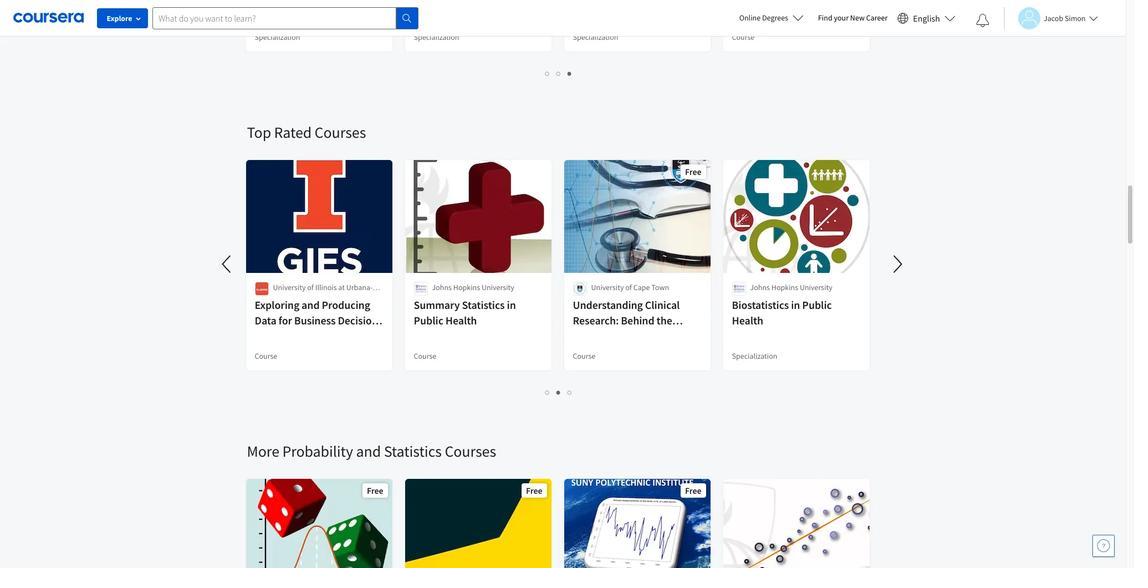 Task type: describe. For each thing, give the bounding box(es) containing it.
university of illinois at urbana-champaign image
[[255, 282, 269, 296]]

illinois
[[315, 283, 337, 293]]

1 vertical spatial courses
[[445, 442, 496, 462]]

biostatistics
[[732, 298, 789, 312]]

biostatistics in public health
[[732, 298, 832, 328]]

3 for 3 button in the top rated courses carousel element
[[568, 388, 572, 398]]

2 specialization link from the left
[[404, 0, 552, 53]]

data
[[255, 314, 277, 328]]

of for understanding
[[626, 283, 632, 293]]

statistics inside the summary statistics in public health
[[462, 298, 505, 312]]

jacob simon button
[[1004, 7, 1098, 29]]

list inside top rated courses carousel element
[[247, 386, 871, 399]]

free inside top rated courses carousel element
[[685, 166, 702, 177]]

help center image
[[1097, 540, 1111, 553]]

making
[[255, 329, 289, 343]]

johns hopkins university for in
[[750, 283, 833, 293]]

previous slide image
[[214, 251, 240, 278]]

1 1 from the top
[[546, 68, 550, 79]]

career
[[866, 13, 888, 23]]

2 university from the left
[[482, 283, 514, 293]]

hopkins for in
[[772, 283, 798, 293]]

in inside biostatistics in public health
[[791, 298, 800, 312]]

jacob simon
[[1044, 13, 1086, 23]]

1 list from the top
[[247, 67, 871, 80]]

3 button for 1 'button' within the top rated courses carousel element "2" button
[[564, 386, 576, 399]]

2 for 3 button in the top rated courses carousel element
[[557, 388, 561, 398]]

summary
[[414, 298, 460, 312]]

2 button for 1 'button' within the top rated courses carousel element
[[553, 386, 564, 399]]

course for understanding clinical research: behind the statistics
[[573, 352, 596, 361]]

university of cape town
[[591, 283, 669, 293]]

course down online
[[732, 32, 755, 42]]

1 free link from the left
[[245, 478, 393, 569]]

online degrees button
[[731, 6, 813, 30]]

top rated courses carousel element
[[214, 89, 911, 409]]

online
[[739, 13, 761, 23]]

your
[[834, 13, 849, 23]]

johns for biostatistics
[[750, 283, 770, 293]]

statistics inside understanding clinical research: behind the statistics
[[573, 329, 616, 343]]

show notifications image
[[976, 14, 990, 27]]

and inside the exploring and producing data for business decision making
[[302, 298, 320, 312]]

understanding
[[573, 298, 643, 312]]

of for exploring
[[307, 283, 314, 293]]

hopkins for statistics
[[453, 283, 480, 293]]

public inside the summary statistics in public health
[[414, 314, 443, 328]]

chevron down image
[[43, 17, 50, 24]]

cape
[[634, 283, 650, 293]]

understanding clinical research: behind the statistics
[[573, 298, 680, 343]]

the
[[657, 314, 672, 328]]

top
[[247, 123, 271, 142]]

explore button
[[97, 8, 148, 28]]

in inside the summary statistics in public health
[[507, 298, 516, 312]]

health inside the summary statistics in public health
[[446, 314, 477, 328]]

course for exploring and producing data for business decision making
[[255, 352, 277, 361]]



Task type: locate. For each thing, give the bounding box(es) containing it.
3
[[568, 68, 572, 79], [568, 388, 572, 398]]

3 button
[[564, 67, 576, 80], [564, 386, 576, 399]]

free
[[685, 166, 702, 177], [367, 486, 383, 497], [526, 486, 543, 497], [685, 486, 702, 497]]

health inside biostatistics in public health
[[732, 314, 764, 328]]

next slide image
[[885, 251, 911, 278]]

decision
[[338, 314, 378, 328]]

1 vertical spatial statistics
[[573, 329, 616, 343]]

health down biostatistics
[[732, 314, 764, 328]]

3 button for second list from the bottom 1 'button''s "2" button
[[564, 67, 576, 80]]

hopkins up the summary statistics in public health at bottom left
[[453, 283, 480, 293]]

johns hopkins university image for biostatistics in public health
[[732, 282, 746, 296]]

1 horizontal spatial public
[[802, 298, 832, 312]]

university
[[273, 283, 306, 293], [482, 283, 514, 293], [591, 283, 624, 293], [800, 283, 833, 293]]

1 horizontal spatial johns
[[750, 283, 770, 293]]

1 horizontal spatial courses
[[445, 442, 496, 462]]

2 free link from the left
[[404, 478, 552, 569]]

3 free link from the left
[[563, 478, 712, 569]]

1 horizontal spatial johns hopkins university image
[[732, 282, 746, 296]]

2 1 from the top
[[546, 388, 550, 398]]

of inside university of illinois at urbana- champaign
[[307, 283, 314, 293]]

2 johns hopkins university image from the left
[[732, 282, 746, 296]]

explore
[[107, 13, 132, 23]]

1 1 button from the top
[[542, 67, 553, 80]]

1 health from the left
[[446, 314, 477, 328]]

johns hopkins university for statistics
[[432, 283, 514, 293]]

1 vertical spatial 2
[[557, 388, 561, 398]]

university up the summary statistics in public health at bottom left
[[482, 283, 514, 293]]

1 2 from the top
[[557, 68, 561, 79]]

behind
[[621, 314, 655, 328]]

johns hopkins university up biostatistics in public health
[[750, 283, 833, 293]]

public
[[802, 298, 832, 312], [414, 314, 443, 328]]

english
[[913, 12, 940, 24]]

1 vertical spatial list
[[247, 386, 871, 399]]

1 university from the left
[[273, 283, 306, 293]]

for
[[279, 314, 292, 328]]

0 vertical spatial 2 button
[[553, 67, 564, 80]]

1 horizontal spatial and
[[356, 442, 381, 462]]

specialization
[[255, 32, 300, 42], [414, 32, 459, 42], [573, 32, 618, 42], [732, 352, 778, 361]]

1 vertical spatial and
[[356, 442, 381, 462]]

1 horizontal spatial specialization link
[[404, 0, 552, 53]]

0 horizontal spatial free link
[[245, 478, 393, 569]]

university of illinois at urbana- champaign
[[273, 283, 373, 304]]

statistics inside 'more probability and statistics courses carousel' element
[[384, 442, 442, 462]]

health down summary
[[446, 314, 477, 328]]

courses
[[315, 123, 366, 142], [445, 442, 496, 462]]

2 hopkins from the left
[[772, 283, 798, 293]]

2 vertical spatial statistics
[[384, 442, 442, 462]]

2 inside top rated courses carousel element
[[557, 388, 561, 398]]

johns
[[432, 283, 452, 293], [750, 283, 770, 293]]

2 health from the left
[[732, 314, 764, 328]]

2 button
[[553, 67, 564, 80], [553, 386, 564, 399]]

0 vertical spatial 3 button
[[564, 67, 576, 80]]

1 3 button from the top
[[564, 67, 576, 80]]

1 of from the left
[[307, 283, 314, 293]]

1 vertical spatial 2 button
[[553, 386, 564, 399]]

university inside university of illinois at urbana- champaign
[[273, 283, 306, 293]]

2 horizontal spatial free link
[[563, 478, 712, 569]]

0 horizontal spatial specialization link
[[245, 0, 393, 53]]

0 horizontal spatial hopkins
[[453, 283, 480, 293]]

1 horizontal spatial free link
[[404, 478, 552, 569]]

business
[[294, 314, 336, 328]]

1 horizontal spatial hopkins
[[772, 283, 798, 293]]

3 specialization link from the left
[[563, 0, 712, 53]]

health
[[446, 314, 477, 328], [732, 314, 764, 328]]

regression models course by johns hopkins university, image
[[723, 480, 870, 569]]

of left illinois
[[307, 283, 314, 293]]

2 button for second list from the bottom 1 'button'
[[553, 67, 564, 80]]

1 horizontal spatial health
[[732, 314, 764, 328]]

0 vertical spatial 1 button
[[542, 67, 553, 80]]

0 horizontal spatial johns hopkins university image
[[414, 282, 428, 296]]

2 johns hopkins university from the left
[[750, 283, 833, 293]]

1 specialization link from the left
[[245, 0, 393, 53]]

course down making
[[255, 352, 277, 361]]

of
[[307, 283, 314, 293], [626, 283, 632, 293]]

0 horizontal spatial health
[[446, 314, 477, 328]]

1 horizontal spatial johns hopkins university
[[750, 283, 833, 293]]

johns hopkins university image for summary statistics in public health
[[414, 282, 428, 296]]

1 button for list within the top rated courses carousel element
[[542, 386, 553, 399]]

1 vertical spatial 1
[[546, 388, 550, 398]]

degrees
[[762, 13, 788, 23]]

1 vertical spatial 1 button
[[542, 386, 553, 399]]

1 johns hopkins university image from the left
[[414, 282, 428, 296]]

1 inside top rated courses carousel element
[[546, 388, 550, 398]]

johns hopkins university up the summary statistics in public health at bottom left
[[432, 283, 514, 293]]

0 horizontal spatial and
[[302, 298, 320, 312]]

3 university from the left
[[591, 283, 624, 293]]

4 university from the left
[[800, 283, 833, 293]]

course down research:
[[573, 352, 596, 361]]

2 johns from the left
[[750, 283, 770, 293]]

1 2 button from the top
[[553, 67, 564, 80]]

university of cape town image
[[573, 282, 587, 296]]

1 horizontal spatial statistics
[[462, 298, 505, 312]]

and right probability
[[356, 442, 381, 462]]

johns up summary
[[432, 283, 452, 293]]

university up understanding
[[591, 283, 624, 293]]

1 horizontal spatial of
[[626, 283, 632, 293]]

simon
[[1065, 13, 1086, 23]]

town
[[652, 283, 669, 293]]

0 vertical spatial courses
[[315, 123, 366, 142]]

1 vertical spatial public
[[414, 314, 443, 328]]

and
[[302, 298, 320, 312], [356, 442, 381, 462]]

2 2 button from the top
[[553, 386, 564, 399]]

exploring and producing data for business decision making
[[255, 298, 378, 343]]

1 button
[[542, 67, 553, 80], [542, 386, 553, 399]]

urbana-
[[346, 283, 373, 293]]

rated
[[274, 123, 312, 142]]

public inside biostatistics in public health
[[802, 298, 832, 312]]

1
[[546, 68, 550, 79], [546, 388, 550, 398]]

1 button inside top rated courses carousel element
[[542, 386, 553, 399]]

3 for 3 button associated with second list from the bottom 1 'button''s "2" button
[[568, 68, 572, 79]]

coursera image
[[13, 9, 84, 27]]

johns up biostatistics
[[750, 283, 770, 293]]

find
[[818, 13, 833, 23]]

course for summary statistics in public health
[[414, 352, 437, 361]]

1 johns from the left
[[432, 283, 452, 293]]

of left cape
[[626, 283, 632, 293]]

0 horizontal spatial of
[[307, 283, 314, 293]]

find your new career link
[[813, 11, 893, 25]]

0 horizontal spatial public
[[414, 314, 443, 328]]

2 3 button from the top
[[564, 386, 576, 399]]

at
[[338, 283, 345, 293]]

0 horizontal spatial johns
[[432, 283, 452, 293]]

0 vertical spatial list
[[247, 67, 871, 80]]

free link
[[245, 478, 393, 569], [404, 478, 552, 569], [563, 478, 712, 569]]

2 of from the left
[[626, 283, 632, 293]]

johns for summary
[[432, 283, 452, 293]]

1 in from the left
[[507, 298, 516, 312]]

What do you want to learn? text field
[[152, 7, 396, 29]]

course down summary
[[414, 352, 437, 361]]

0 vertical spatial 1
[[546, 68, 550, 79]]

3 inside top rated courses carousel element
[[568, 388, 572, 398]]

2 in from the left
[[791, 298, 800, 312]]

clinical
[[645, 298, 680, 312]]

1 johns hopkins university from the left
[[432, 283, 514, 293]]

johns hopkins university
[[432, 283, 514, 293], [750, 283, 833, 293]]

0 horizontal spatial courses
[[315, 123, 366, 142]]

2 2 from the top
[[557, 388, 561, 398]]

champaign
[[273, 294, 310, 304]]

exploring
[[255, 298, 300, 312]]

2 horizontal spatial statistics
[[573, 329, 616, 343]]

0 horizontal spatial statistics
[[384, 442, 442, 462]]

0 vertical spatial public
[[802, 298, 832, 312]]

in
[[507, 298, 516, 312], [791, 298, 800, 312]]

2 list from the top
[[247, 386, 871, 399]]

research:
[[573, 314, 619, 328]]

1 hopkins from the left
[[453, 283, 480, 293]]

0 vertical spatial 2
[[557, 68, 561, 79]]

course
[[732, 32, 755, 42], [255, 352, 277, 361], [414, 352, 437, 361], [573, 352, 596, 361]]

and up the business
[[302, 298, 320, 312]]

more probability and statistics courses
[[247, 442, 496, 462]]

online degrees
[[739, 13, 788, 23]]

2 3 from the top
[[568, 388, 572, 398]]

1 horizontal spatial in
[[791, 298, 800, 312]]

0 vertical spatial statistics
[[462, 298, 505, 312]]

english button
[[893, 0, 960, 36]]

1 vertical spatial 3
[[568, 388, 572, 398]]

0 horizontal spatial in
[[507, 298, 516, 312]]

hopkins up biostatistics in public health
[[772, 283, 798, 293]]

1 button for second list from the bottom
[[542, 67, 553, 80]]

jacob
[[1044, 13, 1064, 23]]

probability
[[282, 442, 353, 462]]

course link
[[722, 0, 871, 53]]

0 horizontal spatial johns hopkins university
[[432, 283, 514, 293]]

1 3 from the top
[[568, 68, 572, 79]]

specialization inside top rated courses carousel element
[[732, 352, 778, 361]]

university up champaign
[[273, 283, 306, 293]]

1 vertical spatial 3 button
[[564, 386, 576, 399]]

producing
[[322, 298, 370, 312]]

johns hopkins university image up summary
[[414, 282, 428, 296]]

list
[[247, 67, 871, 80], [247, 386, 871, 399]]

0 vertical spatial and
[[302, 298, 320, 312]]

2 1 button from the top
[[542, 386, 553, 399]]

3 button inside top rated courses carousel element
[[564, 386, 576, 399]]

more probability and statistics courses carousel element
[[241, 409, 1134, 569]]

None search field
[[152, 7, 419, 29]]

statistics
[[462, 298, 505, 312], [573, 329, 616, 343], [384, 442, 442, 462]]

2 horizontal spatial specialization link
[[563, 0, 712, 53]]

find your new career
[[818, 13, 888, 23]]

hopkins
[[453, 283, 480, 293], [772, 283, 798, 293]]

2
[[557, 68, 561, 79], [557, 388, 561, 398]]

specialization link
[[245, 0, 393, 53], [404, 0, 552, 53], [563, 0, 712, 53]]

university up biostatistics in public health
[[800, 283, 833, 293]]

new
[[850, 13, 865, 23]]

top rated courses
[[247, 123, 366, 142]]

summary statistics in public health
[[414, 298, 516, 328]]

0 vertical spatial 3
[[568, 68, 572, 79]]

johns hopkins university image
[[414, 282, 428, 296], [732, 282, 746, 296]]

more
[[247, 442, 279, 462]]

johns hopkins university image up biostatistics
[[732, 282, 746, 296]]

2 for 3 button associated with second list from the bottom 1 'button''s "2" button
[[557, 68, 561, 79]]



Task type: vqa. For each thing, say whether or not it's contained in the screenshot.
3
yes



